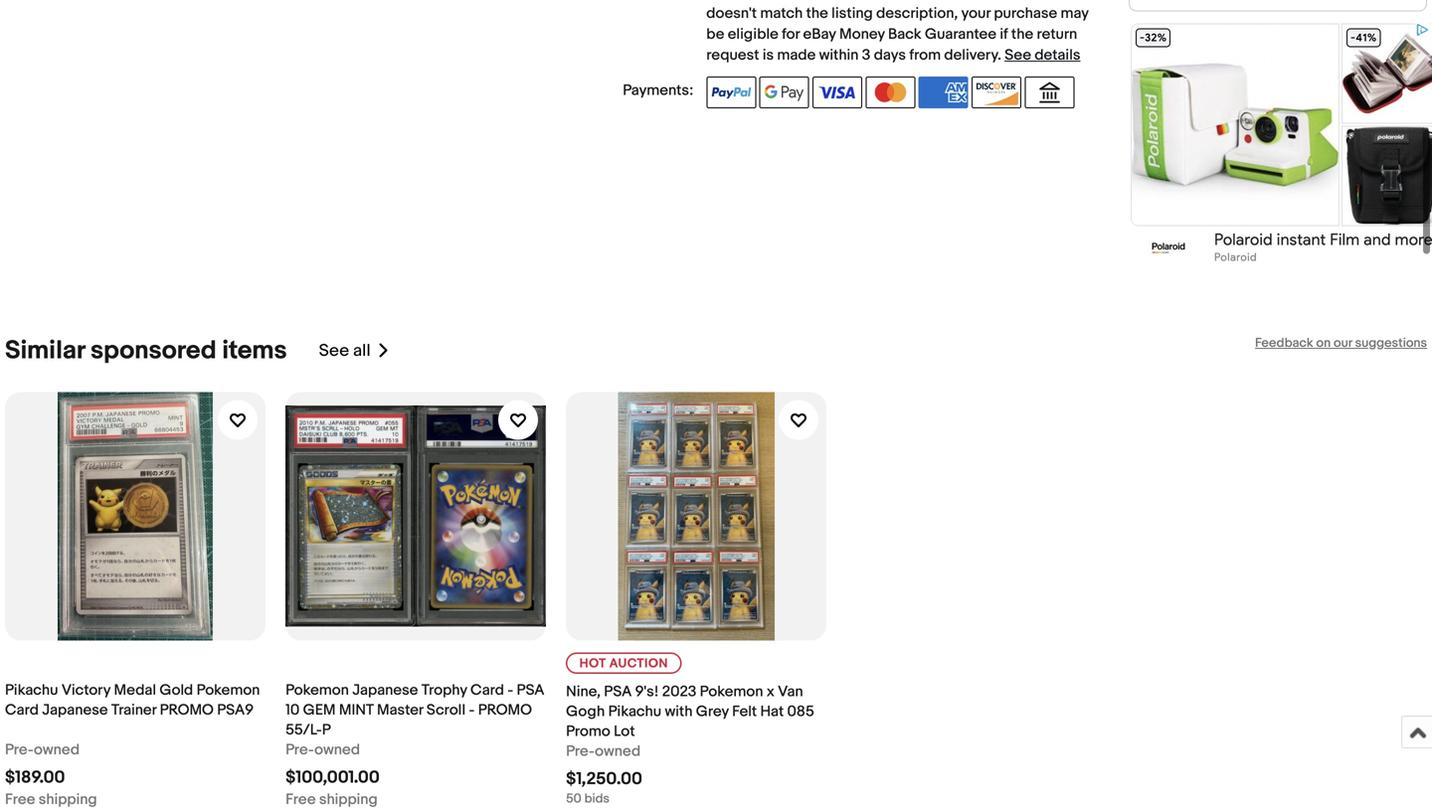 Task type: vqa. For each thing, say whether or not it's contained in the screenshot.
Show
no



Task type: locate. For each thing, give the bounding box(es) containing it.
1 vertical spatial the
[[807, 5, 829, 22]]

card right trophy
[[471, 682, 504, 700]]

master
[[377, 702, 423, 720]]

2023
[[662, 683, 697, 701]]

1 horizontal spatial pikachu
[[609, 703, 662, 721]]

. see details
[[998, 46, 1081, 64]]

card
[[471, 682, 504, 700], [5, 702, 39, 720]]

advertisement region
[[1129, 21, 1433, 270]]

1 vertical spatial pikachu
[[609, 703, 662, 721]]

card up pre-owned $189.00
[[5, 702, 39, 720]]

the up ebay
[[807, 5, 829, 22]]

1 horizontal spatial pre-
[[286, 742, 315, 759]]

auction
[[610, 656, 669, 672]]

pre- inside pokemon japanese trophy card - psa 10 gem mint master scroll - promo 55/l-p pre-owned $100,001.00
[[286, 742, 315, 759]]

2 promo from the left
[[478, 702, 532, 720]]

$100,001.00 text field
[[286, 768, 380, 789]]

card inside pikachu victory medal gold pokemon card japanese trainer promo psa9
[[5, 702, 39, 720]]

2 pre-owned text field from the left
[[286, 741, 360, 760]]

ebay money back guarantee
[[804, 25, 997, 43]]

2 vertical spatial the
[[1012, 25, 1034, 43]]

1 horizontal spatial pokemon
[[286, 682, 349, 700]]

owned down lot
[[595, 743, 641, 761]]

1 horizontal spatial -
[[508, 682, 514, 700]]

pikachu up lot
[[609, 703, 662, 721]]

japanese
[[352, 682, 418, 700], [42, 702, 108, 720]]

owned down p
[[315, 742, 360, 759]]

hot
[[580, 656, 606, 672]]

2 horizontal spatial the
[[1012, 25, 1034, 43]]

pokemon inside pikachu victory medal gold pokemon card japanese trainer promo psa9
[[197, 682, 260, 700]]

0 vertical spatial pikachu
[[5, 682, 58, 700]]

pre- down 55/l-
[[286, 742, 315, 759]]

pokemon for nine, psa 9's! 2023 pokemon x van gogh pikachu with grey felt hat 085 promo lot pre-owned $1,250.00 50 bids
[[700, 683, 764, 701]]

1 horizontal spatial owned
[[315, 742, 360, 759]]

grey
[[696, 703, 729, 721]]

0 horizontal spatial pre-owned text field
[[5, 741, 80, 760]]

feedback on our suggestions link
[[1256, 336, 1428, 351]]

Pre-owned text field
[[5, 741, 80, 760], [286, 741, 360, 760]]

promo
[[160, 702, 214, 720], [478, 702, 532, 720]]

0 horizontal spatial see
[[319, 341, 349, 361]]

pre- inside pre-owned $189.00
[[5, 742, 34, 759]]

- right scroll
[[469, 702, 475, 720]]

on
[[1317, 336, 1332, 351]]

purchase
[[994, 5, 1058, 22]]

match
[[761, 5, 803, 22]]

items
[[222, 336, 287, 366]]

payments:
[[623, 82, 694, 100]]

pokemon up the felt at right
[[700, 683, 764, 701]]

lot
[[614, 723, 635, 741]]

2 horizontal spatial pokemon
[[700, 683, 764, 701]]

psa down hot auction on the bottom of page
[[604, 683, 632, 701]]

owned up $189.00
[[34, 742, 80, 759]]

promo right scroll
[[478, 702, 532, 720]]

None text field
[[286, 790, 378, 809]]

discover image
[[972, 77, 1022, 108]]

eligible
[[728, 25, 779, 43]]

japanese up master
[[352, 682, 418, 700]]

1 vertical spatial japanese
[[42, 702, 108, 720]]

details
[[1035, 46, 1081, 64]]

-
[[508, 682, 514, 700], [469, 702, 475, 720]]

pre-
[[5, 742, 34, 759], [286, 742, 315, 759], [566, 743, 595, 761]]

pre- inside nine, psa 9's! 2023 pokemon x van gogh pikachu with grey felt hat 085 promo lot pre-owned $1,250.00 50 bids
[[566, 743, 595, 761]]

1 pre-owned text field from the left
[[5, 741, 80, 760]]

1 horizontal spatial see
[[1005, 46, 1032, 64]]

from
[[910, 46, 941, 64]]

japanese down the victory
[[42, 702, 108, 720]]

see
[[1005, 46, 1032, 64], [319, 341, 349, 361]]

1 horizontal spatial psa
[[604, 683, 632, 701]]

if the return request is made within 3 days from delivery
[[707, 25, 1078, 64]]

0 vertical spatial card
[[471, 682, 504, 700]]

$1,250.00 text field
[[566, 769, 643, 790]]

see all link
[[319, 336, 391, 366]]

the right if
[[931, 0, 953, 2]]

psa9
[[217, 702, 254, 720]]

the right 'if'
[[1012, 25, 1034, 43]]

pre-owned $189.00
[[5, 742, 80, 789]]

see right '.'
[[1005, 46, 1032, 64]]

p
[[322, 722, 331, 740]]

0 horizontal spatial promo
[[160, 702, 214, 720]]

0 horizontal spatial psa
[[517, 682, 545, 700]]

1 vertical spatial see
[[319, 341, 349, 361]]

see left 'all'
[[319, 341, 349, 361]]

psa inside nine, psa 9's! 2023 pokemon x van gogh pikachu with grey felt hat 085 promo lot pre-owned $1,250.00 50 bids
[[604, 683, 632, 701]]

see details link
[[1005, 46, 1081, 64]]

owned inside pokemon japanese trophy card - psa 10 gem mint master scroll - promo 55/l-p pre-owned $100,001.00
[[315, 742, 360, 759]]

0 horizontal spatial pikachu
[[5, 682, 58, 700]]

085
[[788, 703, 815, 721]]

visa image
[[813, 77, 863, 108]]

0 horizontal spatial the
[[807, 5, 829, 22]]

1 horizontal spatial pre-owned text field
[[286, 741, 360, 760]]

the
[[931, 0, 953, 2], [807, 5, 829, 22], [1012, 25, 1034, 43]]

pre- down promo
[[566, 743, 595, 761]]

hat
[[761, 703, 784, 721]]

pikachu left the victory
[[5, 682, 58, 700]]

american express image
[[919, 77, 969, 108]]

psa
[[517, 682, 545, 700], [604, 683, 632, 701]]

0 horizontal spatial card
[[5, 702, 39, 720]]

0 horizontal spatial pre-
[[5, 742, 34, 759]]

pikachu inside pikachu victory medal gold pokemon card japanese trainer promo psa9
[[5, 682, 58, 700]]

your
[[962, 5, 991, 22]]

2 horizontal spatial owned
[[595, 743, 641, 761]]

similar sponsored items
[[5, 336, 287, 366]]

pre- up $189.00 text field
[[5, 742, 34, 759]]

pokemon up gem on the bottom left of page
[[286, 682, 349, 700]]

1 horizontal spatial promo
[[478, 702, 532, 720]]

0 horizontal spatial japanese
[[42, 702, 108, 720]]

pikachu
[[5, 682, 58, 700], [609, 703, 662, 721]]

feedback on our suggestions
[[1256, 336, 1428, 351]]

days
[[874, 46, 906, 64]]

back
[[889, 25, 922, 43]]

1 promo from the left
[[160, 702, 214, 720]]

3
[[862, 46, 871, 64]]

pre-owned text field for $100,001.00
[[286, 741, 360, 760]]

1 horizontal spatial card
[[471, 682, 504, 700]]

psa left nine,
[[517, 682, 545, 700]]

nine,
[[566, 683, 601, 701]]

for
[[782, 25, 800, 43]]

0 horizontal spatial -
[[469, 702, 475, 720]]

pre-owned text field down p
[[286, 741, 360, 760]]

None text field
[[5, 790, 97, 809]]

you
[[990, 0, 1014, 2]]

promo down gold
[[160, 702, 214, 720]]

1 horizontal spatial the
[[931, 0, 953, 2]]

pikachu victory medal gold pokemon card japanese trainer promo psa9
[[5, 682, 260, 720]]

victory
[[62, 682, 111, 700]]

0 vertical spatial -
[[508, 682, 514, 700]]

0 horizontal spatial pokemon
[[197, 682, 260, 700]]

pokemon for pikachu victory medal gold pokemon card japanese trainer promo psa9
[[197, 682, 260, 700]]

pokemon up psa9
[[197, 682, 260, 700]]

pokemon
[[197, 682, 260, 700], [286, 682, 349, 700], [700, 683, 764, 701]]

pokemon inside nine, psa 9's! 2023 pokemon x van gogh pikachu with grey felt hat 085 promo lot pre-owned $1,250.00 50 bids
[[700, 683, 764, 701]]

See all text field
[[319, 341, 371, 361]]

2 horizontal spatial pre-
[[566, 743, 595, 761]]

0 vertical spatial see
[[1005, 46, 1032, 64]]

1 vertical spatial card
[[5, 702, 39, 720]]

if
[[919, 0, 927, 2]]

1 horizontal spatial japanese
[[352, 682, 418, 700]]

pre-owned text field up $189.00 text field
[[5, 741, 80, 760]]

scroll
[[427, 702, 466, 720]]

1 vertical spatial -
[[469, 702, 475, 720]]

$189.00
[[5, 768, 65, 789]]

0 horizontal spatial owned
[[34, 742, 80, 759]]

x
[[767, 683, 775, 701]]

the inside if the return request is made within 3 days from delivery
[[1012, 25, 1034, 43]]

gold
[[160, 682, 193, 700]]

- right trophy
[[508, 682, 514, 700]]

similar
[[5, 336, 85, 366]]

owned
[[34, 742, 80, 759], [315, 742, 360, 759], [595, 743, 641, 761]]

0 vertical spatial japanese
[[352, 682, 418, 700]]



Task type: describe. For each thing, give the bounding box(es) containing it.
nine, psa 9's! 2023 pokemon x van gogh pikachu with grey felt hat 085 promo lot pre-owned $1,250.00 50 bids
[[566, 683, 815, 807]]

delivery
[[945, 46, 998, 64]]

wire transfer image
[[1025, 77, 1075, 108]]

item
[[956, 0, 986, 2]]

returns.
[[864, 0, 916, 2]]

see all
[[319, 341, 371, 361]]

with
[[665, 703, 693, 721]]

master card image
[[866, 77, 916, 108]]

accept
[[812, 0, 861, 2]]

owned inside nine, psa 9's! 2023 pokemon x van gogh pikachu with grey felt hat 085 promo lot pre-owned $1,250.00 50 bids
[[595, 743, 641, 761]]

within
[[820, 46, 859, 64]]

our
[[1334, 336, 1353, 351]]

request
[[707, 46, 760, 64]]

$1,250.00
[[566, 769, 643, 790]]

return
[[1037, 25, 1078, 43]]

Pre-owned text field
[[566, 742, 641, 762]]

suggestions
[[1356, 336, 1428, 351]]

seller does not accept returns. if the item you received doesn't match the listing description, your purchase may be eligible for
[[707, 0, 1089, 43]]

promo inside pokemon japanese trophy card - psa 10 gem mint master scroll - promo 55/l-p pre-owned $100,001.00
[[478, 702, 532, 720]]

received
[[1018, 0, 1078, 2]]

may
[[1061, 5, 1089, 22]]

pokemon inside pokemon japanese trophy card - psa 10 gem mint master scroll - promo 55/l-p pre-owned $100,001.00
[[286, 682, 349, 700]]

pre-owned text field for $189.00
[[5, 741, 80, 760]]

pikachu inside nine, psa 9's! 2023 pokemon x van gogh pikachu with grey felt hat 085 promo lot pre-owned $1,250.00 50 bids
[[609, 703, 662, 721]]

be
[[707, 25, 725, 43]]

50
[[566, 792, 582, 807]]

trainer
[[111, 702, 156, 720]]

japanese inside pikachu victory medal gold pokemon card japanese trainer promo psa9
[[42, 702, 108, 720]]

promo
[[566, 723, 611, 741]]

mint
[[339, 702, 374, 720]]

not
[[786, 0, 809, 2]]

money
[[840, 25, 885, 43]]

$100,001.00
[[286, 768, 380, 789]]

paypal image
[[707, 77, 757, 108]]

van
[[778, 683, 804, 701]]

bids
[[585, 792, 610, 807]]

listing
[[832, 5, 873, 22]]

description,
[[877, 5, 959, 22]]

promo inside pikachu victory medal gold pokemon card japanese trainer promo psa9
[[160, 702, 214, 720]]

owned inside pre-owned $189.00
[[34, 742, 80, 759]]

gogh
[[566, 703, 605, 721]]

felt
[[733, 703, 757, 721]]

is
[[763, 46, 774, 64]]

card inside pokemon japanese trophy card - psa 10 gem mint master scroll - promo 55/l-p pre-owned $100,001.00
[[471, 682, 504, 700]]

psa inside pokemon japanese trophy card - psa 10 gem mint master scroll - promo 55/l-p pre-owned $100,001.00
[[517, 682, 545, 700]]

guarantee
[[925, 25, 997, 43]]

google pay image
[[760, 77, 810, 108]]

9's!
[[635, 683, 659, 701]]

ebay
[[804, 25, 836, 43]]

all
[[353, 341, 371, 361]]

pokemon japanese trophy card - psa 10 gem mint master scroll - promo 55/l-p pre-owned $100,001.00
[[286, 682, 545, 789]]

sponsored
[[91, 336, 217, 366]]

feedback
[[1256, 336, 1314, 351]]

0 vertical spatial the
[[931, 0, 953, 2]]

$189.00 text field
[[5, 768, 65, 789]]

hot auction
[[580, 656, 669, 672]]

if
[[1000, 25, 1009, 43]]

medal
[[114, 682, 156, 700]]

trophy
[[422, 682, 467, 700]]

gem
[[303, 702, 336, 720]]

made
[[778, 46, 816, 64]]

doesn't
[[707, 5, 757, 22]]

does
[[749, 0, 783, 2]]

seller
[[707, 0, 745, 2]]

55/l-
[[286, 722, 322, 740]]

see inside "link"
[[319, 341, 349, 361]]

10
[[286, 702, 300, 720]]

.
[[998, 46, 1002, 64]]

japanese inside pokemon japanese trophy card - psa 10 gem mint master scroll - promo 55/l-p pre-owned $100,001.00
[[352, 682, 418, 700]]

50 bids text field
[[566, 792, 610, 807]]



